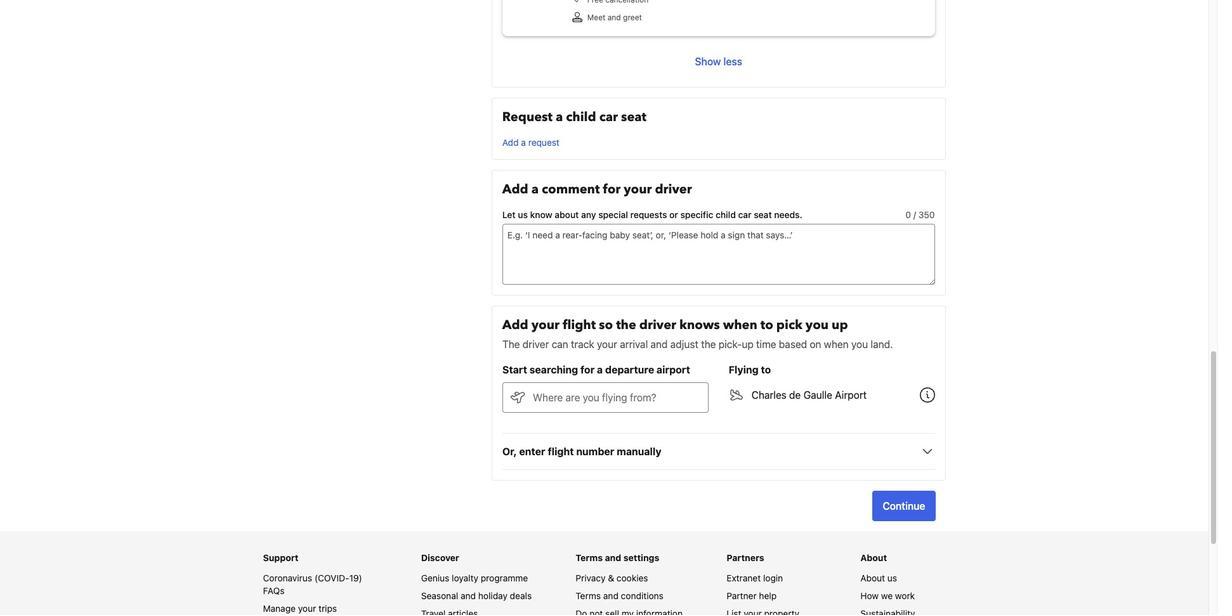 Task type: locate. For each thing, give the bounding box(es) containing it.
genius loyalty programme
[[421, 573, 528, 584]]

partner
[[727, 591, 757, 602]]

us
[[518, 209, 528, 220], [888, 573, 898, 584]]

2 terms from the top
[[576, 591, 601, 602]]

about up about us
[[861, 553, 888, 564]]

for
[[603, 181, 621, 198], [581, 364, 595, 376]]

1 horizontal spatial child
[[716, 209, 736, 220]]

2 about from the top
[[861, 573, 886, 584]]

flight for number
[[548, 446, 574, 458]]

manually
[[617, 446, 662, 458]]

1 vertical spatial up
[[742, 339, 754, 350]]

up right pick on the right bottom of page
[[832, 317, 848, 334]]

seasonal and holiday deals
[[421, 591, 532, 602]]

1 vertical spatial car
[[739, 209, 752, 220]]

the
[[616, 317, 637, 334], [702, 339, 716, 350]]

1 vertical spatial you
[[852, 339, 869, 350]]

and for terms and settings
[[605, 553, 622, 564]]

1 vertical spatial to
[[761, 364, 771, 376]]

1 add from the top
[[503, 137, 519, 148]]

1 vertical spatial flight
[[548, 446, 574, 458]]

1 vertical spatial for
[[581, 364, 595, 376]]

0 vertical spatial about
[[861, 553, 888, 564]]

0 vertical spatial when
[[724, 317, 758, 334]]

us right let at the left of the page
[[518, 209, 528, 220]]

1 horizontal spatial seat
[[754, 209, 772, 220]]

19)
[[349, 573, 362, 584]]

gaulle
[[804, 390, 833, 401]]

to right flying
[[761, 364, 771, 376]]

comment
[[542, 181, 600, 198]]

0 vertical spatial us
[[518, 209, 528, 220]]

car
[[600, 109, 618, 126], [739, 209, 752, 220]]

0 horizontal spatial child
[[566, 109, 597, 126]]

1 horizontal spatial the
[[702, 339, 716, 350]]

and down &
[[604, 591, 619, 602]]

your up requests at the right top of page
[[624, 181, 652, 198]]

1 horizontal spatial when
[[824, 339, 849, 350]]

terms down privacy
[[576, 591, 601, 602]]

loyalty
[[452, 573, 479, 584]]

coronavirus (covid-19) faqs
[[263, 573, 362, 597]]

a left request
[[521, 137, 526, 148]]

your left trips
[[298, 604, 316, 615]]

airport
[[657, 364, 691, 376]]

on
[[810, 339, 822, 350]]

knows
[[680, 317, 720, 334]]

the right so
[[616, 317, 637, 334]]

you up on on the bottom right of page
[[806, 317, 829, 334]]

up left time
[[742, 339, 754, 350]]

for down track
[[581, 364, 595, 376]]

or
[[670, 209, 679, 220]]

to
[[761, 317, 774, 334], [761, 364, 771, 376]]

deals
[[510, 591, 532, 602]]

flight right enter
[[548, 446, 574, 458]]

0 vertical spatial add
[[503, 137, 519, 148]]

add up the
[[503, 317, 529, 334]]

add up let at the left of the page
[[503, 181, 529, 198]]

less
[[724, 56, 743, 67]]

0 vertical spatial you
[[806, 317, 829, 334]]

trips
[[319, 604, 337, 615]]

1 horizontal spatial us
[[888, 573, 898, 584]]

charles de gaulle airport
[[752, 390, 867, 401]]

1 vertical spatial child
[[716, 209, 736, 220]]

for up special
[[603, 181, 621, 198]]

1 horizontal spatial car
[[739, 209, 752, 220]]

terms up privacy
[[576, 553, 603, 564]]

and up privacy & cookies
[[605, 553, 622, 564]]

add a comment for your driver
[[503, 181, 692, 198]]

0 horizontal spatial car
[[600, 109, 618, 126]]

flight
[[563, 317, 596, 334], [548, 446, 574, 458]]

add down request
[[503, 137, 519, 148]]

programme
[[481, 573, 528, 584]]

0 vertical spatial up
[[832, 317, 848, 334]]

2 add from the top
[[503, 181, 529, 198]]

0 vertical spatial the
[[616, 317, 637, 334]]

privacy & cookies link
[[576, 573, 648, 584]]

child
[[566, 109, 597, 126], [716, 209, 736, 220]]

you
[[806, 317, 829, 334], [852, 339, 869, 350]]

us up how we work link
[[888, 573, 898, 584]]

1 vertical spatial us
[[888, 573, 898, 584]]

about
[[861, 553, 888, 564], [861, 573, 886, 584]]

1 terms from the top
[[576, 553, 603, 564]]

flight for so
[[563, 317, 596, 334]]

about
[[555, 209, 579, 220]]

1 vertical spatial add
[[503, 181, 529, 198]]

0 horizontal spatial us
[[518, 209, 528, 220]]

1 vertical spatial terms
[[576, 591, 601, 602]]

land.
[[871, 339, 894, 350]]

know
[[530, 209, 553, 220]]

partners
[[727, 553, 765, 564]]

let
[[503, 209, 516, 220]]

when up "pick-" on the right bottom
[[724, 317, 758, 334]]

add a request button
[[503, 136, 560, 149]]

when right on on the bottom right of page
[[824, 339, 849, 350]]

specific
[[681, 209, 714, 220]]

2 vertical spatial add
[[503, 317, 529, 334]]

manage your trips link
[[263, 604, 337, 615]]

driver left can
[[523, 339, 549, 350]]

cookies
[[617, 573, 648, 584]]

and right arrival
[[651, 339, 668, 350]]

1 horizontal spatial for
[[603, 181, 621, 198]]

partner help link
[[727, 591, 777, 602]]

0 vertical spatial seat
[[622, 109, 647, 126]]

and right meet
[[608, 13, 621, 22]]

genius
[[421, 573, 450, 584]]

a left departure
[[597, 364, 603, 376]]

holiday
[[479, 591, 508, 602]]

driver for your
[[655, 181, 692, 198]]

manage your trips
[[263, 604, 337, 615]]

about up the how
[[861, 573, 886, 584]]

extranet
[[727, 573, 761, 584]]

privacy & cookies
[[576, 573, 648, 584]]

any
[[582, 209, 596, 220]]

seasonal and holiday deals link
[[421, 591, 532, 602]]

and for seasonal and holiday deals
[[461, 591, 476, 602]]

a
[[556, 109, 563, 126], [521, 137, 526, 148], [532, 181, 539, 198], [597, 364, 603, 376]]

flight inside add your flight so the driver knows when to pick you up the driver can track your arrival and adjust the pick-up time based on when you land.
[[563, 317, 596, 334]]

1 vertical spatial driver
[[640, 317, 677, 334]]

a for comment
[[532, 181, 539, 198]]

child right specific
[[716, 209, 736, 220]]

to up time
[[761, 317, 774, 334]]

add inside add your flight so the driver knows when to pick you up the driver can track your arrival and adjust the pick-up time based on when you land.
[[503, 317, 529, 334]]

the down knows at right bottom
[[702, 339, 716, 350]]

0 horizontal spatial the
[[616, 317, 637, 334]]

start searching for a departure airport
[[503, 364, 691, 376]]

based
[[779, 339, 808, 350]]

and down loyalty
[[461, 591, 476, 602]]

0 horizontal spatial you
[[806, 317, 829, 334]]

driver up or
[[655, 181, 692, 198]]

0 vertical spatial for
[[603, 181, 621, 198]]

about for about
[[861, 553, 888, 564]]

you left land.
[[852, 339, 869, 350]]

0 vertical spatial flight
[[563, 317, 596, 334]]

0 vertical spatial to
[[761, 317, 774, 334]]

driver up arrival
[[640, 317, 677, 334]]

0 vertical spatial terms
[[576, 553, 603, 564]]

driver for the
[[640, 317, 677, 334]]

departure
[[606, 364, 655, 376]]

flight up track
[[563, 317, 596, 334]]

0 horizontal spatial up
[[742, 339, 754, 350]]

work
[[896, 591, 915, 602]]

conditions
[[621, 591, 664, 602]]

child right request
[[566, 109, 597, 126]]

about for about us
[[861, 573, 886, 584]]

a up know
[[532, 181, 539, 198]]

3 add from the top
[[503, 317, 529, 334]]

a up request
[[556, 109, 563, 126]]

flight inside dropdown button
[[548, 446, 574, 458]]

add inside button
[[503, 137, 519, 148]]

when
[[724, 317, 758, 334], [824, 339, 849, 350]]

E.g. 'I need a rear-facing baby seat', or, 'Please hold a sign that says…' text field
[[503, 224, 935, 285]]

and for meet and greet
[[608, 13, 621, 22]]

a inside button
[[521, 137, 526, 148]]

your
[[624, 181, 652, 198], [532, 317, 560, 334], [597, 339, 618, 350], [298, 604, 316, 615]]

1 vertical spatial when
[[824, 339, 849, 350]]

0 vertical spatial driver
[[655, 181, 692, 198]]

1 about from the top
[[861, 553, 888, 564]]

1 vertical spatial about
[[861, 573, 886, 584]]

a for child
[[556, 109, 563, 126]]

and inside add your flight so the driver knows when to pick you up the driver can track your arrival and adjust the pick-up time based on when you land.
[[651, 339, 668, 350]]

and
[[608, 13, 621, 22], [651, 339, 668, 350], [605, 553, 622, 564], [461, 591, 476, 602], [604, 591, 619, 602]]

to inside add your flight so the driver knows when to pick you up the driver can track your arrival and adjust the pick-up time based on when you land.
[[761, 317, 774, 334]]

Where are you flying from? field
[[526, 383, 709, 413]]

number
[[577, 446, 615, 458]]



Task type: describe. For each thing, give the bounding box(es) containing it.
about us
[[861, 573, 898, 584]]

about us link
[[861, 573, 898, 584]]

time
[[757, 339, 777, 350]]

login
[[764, 573, 783, 584]]

we
[[882, 591, 893, 602]]

and for terms and conditions
[[604, 591, 619, 602]]

seasonal
[[421, 591, 458, 602]]

support
[[263, 553, 299, 564]]

0 vertical spatial car
[[600, 109, 618, 126]]

genius loyalty programme link
[[421, 573, 528, 584]]

how we work link
[[861, 591, 915, 602]]

pick-
[[719, 339, 742, 350]]

/
[[914, 209, 917, 220]]

discover
[[421, 553, 460, 564]]

flying to
[[729, 364, 771, 376]]

faqs
[[263, 586, 285, 597]]

can
[[552, 339, 569, 350]]

meet and greet
[[588, 13, 642, 22]]

manage
[[263, 604, 296, 615]]

how
[[861, 591, 879, 602]]

requests
[[631, 209, 667, 220]]

or, enter flight number manually
[[503, 446, 662, 458]]

us for let
[[518, 209, 528, 220]]

request
[[529, 137, 560, 148]]

special
[[599, 209, 628, 220]]

track
[[571, 339, 595, 350]]

0 / 350
[[906, 209, 935, 220]]

settings
[[624, 553, 660, 564]]

or,
[[503, 446, 517, 458]]

continue
[[883, 501, 926, 512]]

privacy
[[576, 573, 606, 584]]

add for add a request
[[503, 137, 519, 148]]

0 horizontal spatial seat
[[622, 109, 647, 126]]

1 horizontal spatial up
[[832, 317, 848, 334]]

partner help
[[727, 591, 777, 602]]

needs.
[[775, 209, 803, 220]]

terms for terms and conditions
[[576, 591, 601, 602]]

0 horizontal spatial when
[[724, 317, 758, 334]]

extranet login
[[727, 573, 783, 584]]

charles
[[752, 390, 787, 401]]

show less
[[695, 56, 743, 67]]

flying
[[729, 364, 759, 376]]

coronavirus (covid-19) faqs link
[[263, 573, 362, 597]]

us for about
[[888, 573, 898, 584]]

coronavirus
[[263, 573, 312, 584]]

350
[[919, 209, 935, 220]]

continue button
[[873, 491, 936, 522]]

or, enter flight number manually button
[[503, 444, 935, 460]]

so
[[599, 317, 613, 334]]

let us know about any special requests or specific child car seat needs.
[[503, 209, 803, 220]]

1 horizontal spatial you
[[852, 339, 869, 350]]

greet
[[623, 13, 642, 22]]

a for request
[[521, 137, 526, 148]]

your down so
[[597, 339, 618, 350]]

request
[[503, 109, 553, 126]]

searching
[[530, 364, 578, 376]]

&
[[608, 573, 615, 584]]

add a request
[[503, 137, 560, 148]]

airport
[[836, 390, 867, 401]]

arrival
[[620, 339, 648, 350]]

request a child car seat
[[503, 109, 647, 126]]

de
[[790, 390, 801, 401]]

help
[[760, 591, 777, 602]]

1 vertical spatial seat
[[754, 209, 772, 220]]

meet
[[588, 13, 606, 22]]

1 vertical spatial the
[[702, 339, 716, 350]]

show
[[695, 56, 721, 67]]

extranet login link
[[727, 573, 783, 584]]

your up can
[[532, 317, 560, 334]]

terms and settings
[[576, 553, 660, 564]]

0 horizontal spatial for
[[581, 364, 595, 376]]

start
[[503, 364, 527, 376]]

add for add a comment for your driver
[[503, 181, 529, 198]]

terms for terms and settings
[[576, 553, 603, 564]]

how we work
[[861, 591, 915, 602]]

pick
[[777, 317, 803, 334]]

0
[[906, 209, 912, 220]]

enter
[[520, 446, 546, 458]]

terms and conditions link
[[576, 591, 664, 602]]

adjust
[[671, 339, 699, 350]]

2 vertical spatial driver
[[523, 339, 549, 350]]

show less button
[[503, 46, 935, 77]]

0 vertical spatial child
[[566, 109, 597, 126]]

(covid-
[[315, 573, 350, 584]]



Task type: vqa. For each thing, say whether or not it's contained in the screenshot.
De
yes



